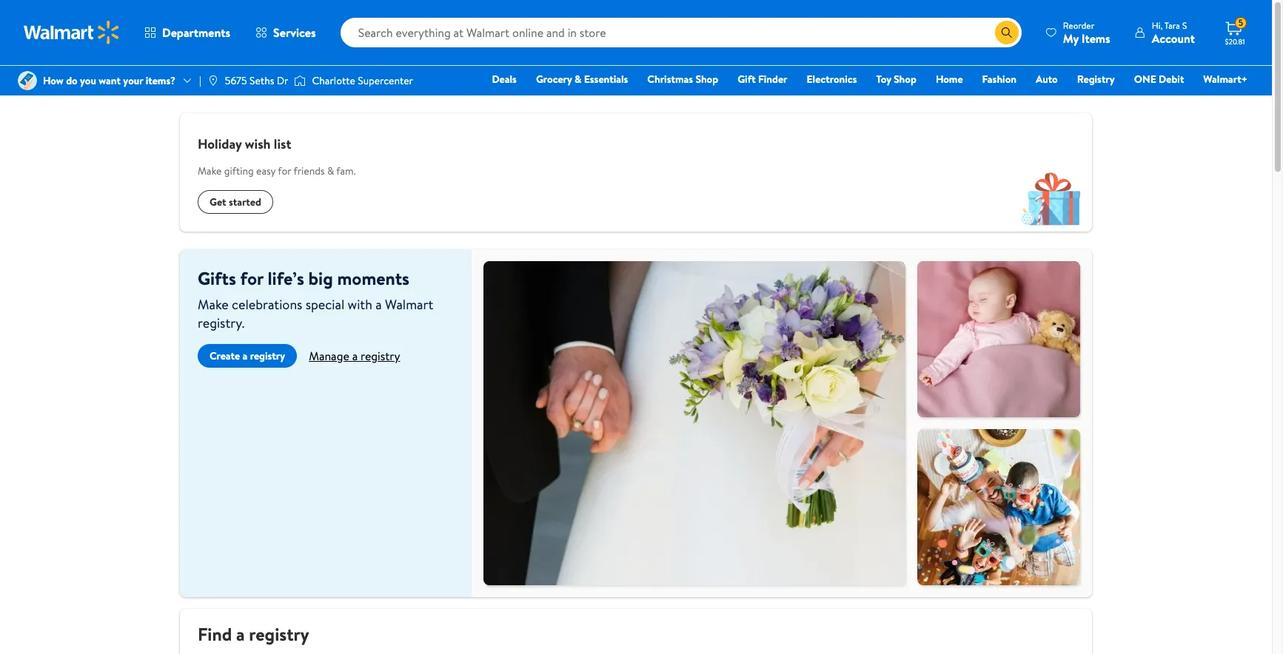 Task type: locate. For each thing, give the bounding box(es) containing it.
make down "holiday"
[[198, 164, 222, 179]]

2 make from the top
[[198, 296, 229, 314]]

home
[[936, 72, 964, 87]]

holiday
[[198, 135, 242, 153]]

a inside gifts for life's big moments make celebrations special with a walmart registry.
[[376, 296, 382, 314]]

shop for christmas shop
[[696, 72, 719, 87]]

5
[[1239, 16, 1244, 29]]

gifting
[[224, 164, 254, 179]]

reorder
[[1064, 19, 1095, 31]]

shop
[[696, 72, 719, 87], [894, 72, 917, 87]]

a inside "button"
[[243, 349, 248, 364]]

a right 'create'
[[243, 349, 248, 364]]

2 shop from the left
[[894, 72, 917, 87]]

grocery & essentials link
[[530, 71, 635, 87]]

for up celebrations
[[240, 266, 264, 291]]

auto
[[1037, 72, 1059, 87]]

0 horizontal spatial shop
[[696, 72, 719, 87]]

registry right the find
[[249, 622, 309, 648]]

1 vertical spatial for
[[240, 266, 264, 291]]

hi,
[[1153, 19, 1163, 31]]

reorder my items
[[1064, 19, 1111, 46]]

registry for find a registry
[[249, 622, 309, 648]]

electronics
[[807, 72, 858, 87]]

a
[[376, 296, 382, 314], [352, 348, 358, 365], [243, 349, 248, 364], [236, 622, 245, 648]]

want
[[99, 73, 121, 88]]

make
[[198, 164, 222, 179], [198, 296, 229, 314]]

grocery & essentials
[[536, 72, 629, 87]]

|
[[199, 73, 201, 88]]

auto link
[[1030, 71, 1065, 87]]

a right manage
[[352, 348, 358, 365]]

walmart
[[385, 296, 434, 314]]

find
[[198, 622, 232, 648]]

departments button
[[132, 15, 243, 50]]

1 horizontal spatial &
[[575, 72, 582, 87]]

create a registry button
[[198, 345, 297, 368]]

deals link
[[486, 71, 524, 87]]

search icon image
[[1002, 27, 1013, 39]]

christmas shop link
[[641, 71, 725, 87]]

1 vertical spatial &
[[327, 164, 334, 179]]

registry right manage
[[361, 348, 400, 365]]

fashion link
[[976, 71, 1024, 87]]

fashion
[[983, 72, 1017, 87]]

toy shop
[[877, 72, 917, 87]]

make down gifts on the top of page
[[198, 296, 229, 314]]

a right the find
[[236, 622, 245, 648]]

1 horizontal spatial for
[[278, 164, 291, 179]]

registry
[[1078, 72, 1116, 87]]

life's
[[268, 266, 304, 291]]

registry right 'create'
[[250, 349, 285, 364]]

gifts for life's big moments make celebrations special with a walmart registry.
[[198, 266, 434, 333]]

0 vertical spatial &
[[575, 72, 582, 87]]

charlotte
[[312, 73, 356, 88]]

toy
[[877, 72, 892, 87]]

registry.
[[198, 314, 245, 333]]

tara
[[1165, 19, 1181, 31]]

&
[[575, 72, 582, 87], [327, 164, 334, 179]]

deals
[[492, 72, 517, 87]]

0 horizontal spatial for
[[240, 266, 264, 291]]

hi, tara s account
[[1153, 19, 1196, 46]]

0 horizontal spatial &
[[327, 164, 334, 179]]

5 $20.81
[[1226, 16, 1246, 47]]

1 horizontal spatial shop
[[894, 72, 917, 87]]

 image left how
[[18, 71, 37, 90]]

a right the 'with'
[[376, 296, 382, 314]]

1 vertical spatial make
[[198, 296, 229, 314]]

one debit link
[[1128, 71, 1192, 87]]

registry
[[361, 348, 400, 365], [250, 349, 285, 364], [249, 622, 309, 648]]

christmas
[[648, 72, 693, 87]]

easy
[[256, 164, 276, 179]]

do
[[66, 73, 78, 88]]

1 make from the top
[[198, 164, 222, 179]]

1 shop from the left
[[696, 72, 719, 87]]

0 horizontal spatial  image
[[18, 71, 37, 90]]

get
[[210, 195, 226, 210]]

items?
[[146, 73, 176, 88]]

manage
[[309, 348, 350, 365]]

0 vertical spatial make
[[198, 164, 222, 179]]

for
[[278, 164, 291, 179], [240, 266, 264, 291]]

my
[[1064, 30, 1079, 46]]

gift finder link
[[731, 71, 795, 87]]

 image right |
[[207, 75, 219, 87]]

& inside grocery & essentials link
[[575, 72, 582, 87]]

celebrations
[[232, 296, 303, 314]]

1 horizontal spatial  image
[[207, 75, 219, 87]]

registry inside "button"
[[250, 349, 285, 364]]

& right grocery
[[575, 72, 582, 87]]

$20.81
[[1226, 36, 1246, 47]]

registry for create a registry
[[250, 349, 285, 364]]

make inside gifts for life's big moments make celebrations special with a walmart registry.
[[198, 296, 229, 314]]

debit
[[1160, 72, 1185, 87]]

get started button
[[198, 190, 273, 214]]

manage a registry link
[[309, 348, 400, 365]]

items
[[1082, 30, 1111, 46]]

gifts
[[198, 266, 236, 291]]

shop right christmas
[[696, 72, 719, 87]]

for right 'easy'
[[278, 164, 291, 179]]

& left fam.
[[327, 164, 334, 179]]

how
[[43, 73, 64, 88]]

 image
[[18, 71, 37, 90], [207, 75, 219, 87]]

shop right toy on the right top of the page
[[894, 72, 917, 87]]

5675 seths dr
[[225, 73, 289, 88]]

 image
[[294, 73, 306, 88]]

holiday wish list
[[198, 135, 291, 153]]



Task type: vqa. For each thing, say whether or not it's contained in the screenshot.
"90-"
no



Task type: describe. For each thing, give the bounding box(es) containing it.
your
[[123, 73, 143, 88]]

0 vertical spatial for
[[278, 164, 291, 179]]

special
[[306, 296, 345, 314]]

seths
[[250, 73, 274, 88]]

walmart+
[[1204, 72, 1248, 87]]

Walmart Site-Wide search field
[[341, 18, 1022, 47]]

dr
[[277, 73, 289, 88]]

 image for 5675
[[207, 75, 219, 87]]

big
[[309, 266, 333, 291]]

s
[[1183, 19, 1188, 31]]

one
[[1135, 72, 1157, 87]]

shop for toy shop
[[894, 72, 917, 87]]

holiday wish list. make gifting easy for friends & fam. get started. image
[[1011, 150, 1093, 232]]

toy shop link
[[870, 71, 924, 87]]

with
[[348, 296, 373, 314]]

registry link
[[1071, 71, 1122, 87]]

finder
[[759, 72, 788, 87]]

fam.
[[337, 164, 356, 179]]

departments
[[162, 24, 230, 41]]

a for create a registry
[[243, 349, 248, 364]]

how do you want your items?
[[43, 73, 176, 88]]

services
[[273, 24, 316, 41]]

find a registry
[[198, 622, 309, 648]]

charlotte supercenter
[[312, 73, 413, 88]]

 image for how
[[18, 71, 37, 90]]

home link
[[930, 71, 970, 87]]

walmart image
[[24, 21, 120, 44]]

wish
[[245, 135, 271, 153]]

services button
[[243, 15, 329, 50]]

Search search field
[[341, 18, 1022, 47]]

walmart+ link
[[1198, 71, 1255, 87]]

gifts for life's big moments. make celebrations special with a walmart registry. create your registry. manage a registry. image
[[472, 250, 1093, 598]]

a for manage a registry
[[352, 348, 358, 365]]

supercenter
[[358, 73, 413, 88]]

a for find a registry
[[236, 622, 245, 648]]

you
[[80, 73, 96, 88]]

friends
[[294, 164, 325, 179]]

electronics link
[[801, 71, 864, 87]]

moments
[[337, 266, 410, 291]]

for inside gifts for life's big moments make celebrations special with a walmart registry.
[[240, 266, 264, 291]]

list
[[274, 135, 291, 153]]

get started
[[210, 195, 261, 210]]

gift
[[738, 72, 756, 87]]

create
[[210, 349, 240, 364]]

christmas shop
[[648, 72, 719, 87]]

essentials
[[584, 72, 629, 87]]

started
[[229, 195, 261, 210]]

manage a registry
[[309, 348, 400, 365]]

5675
[[225, 73, 247, 88]]

gift finder
[[738, 72, 788, 87]]

grocery
[[536, 72, 572, 87]]

make gifting easy for friends & fam.
[[198, 164, 356, 179]]

registry for manage a registry
[[361, 348, 400, 365]]

one debit
[[1135, 72, 1185, 87]]

create a registry
[[210, 349, 285, 364]]

account
[[1153, 30, 1196, 46]]



